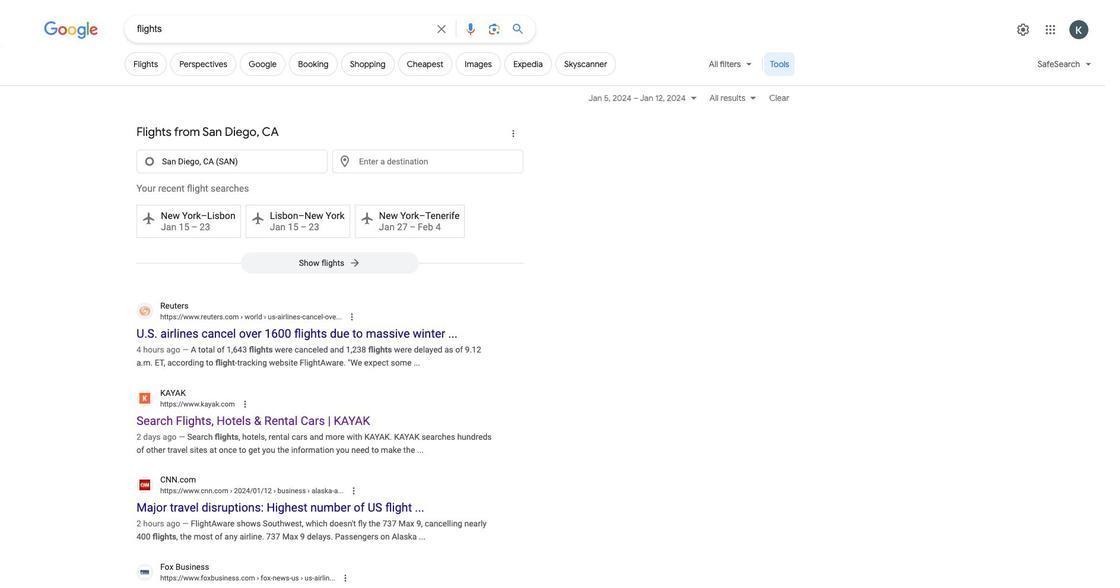 Task type: vqa. For each thing, say whether or not it's contained in the screenshot.
right checked
no



Task type: describe. For each thing, give the bounding box(es) containing it.
Enter an origin text field
[[162, 150, 320, 173]]

search by image image
[[487, 22, 502, 36]]



Task type: locate. For each thing, give the bounding box(es) containing it.
Enter a destination text field
[[359, 150, 516, 173]]

None text field
[[160, 486, 344, 496], [228, 487, 344, 495], [160, 486, 344, 496], [228, 487, 344, 495]]

None search field
[[0, 15, 535, 43]]

None text field
[[160, 312, 342, 322], [239, 313, 342, 321], [160, 399, 235, 409], [160, 573, 335, 584], [255, 574, 335, 582], [160, 312, 342, 322], [239, 313, 342, 321], [160, 399, 235, 409], [160, 573, 335, 584], [255, 574, 335, 582]]

Search search field
[[137, 23, 427, 37]]

search by voice image
[[464, 22, 478, 36]]

google image
[[44, 21, 99, 39]]



